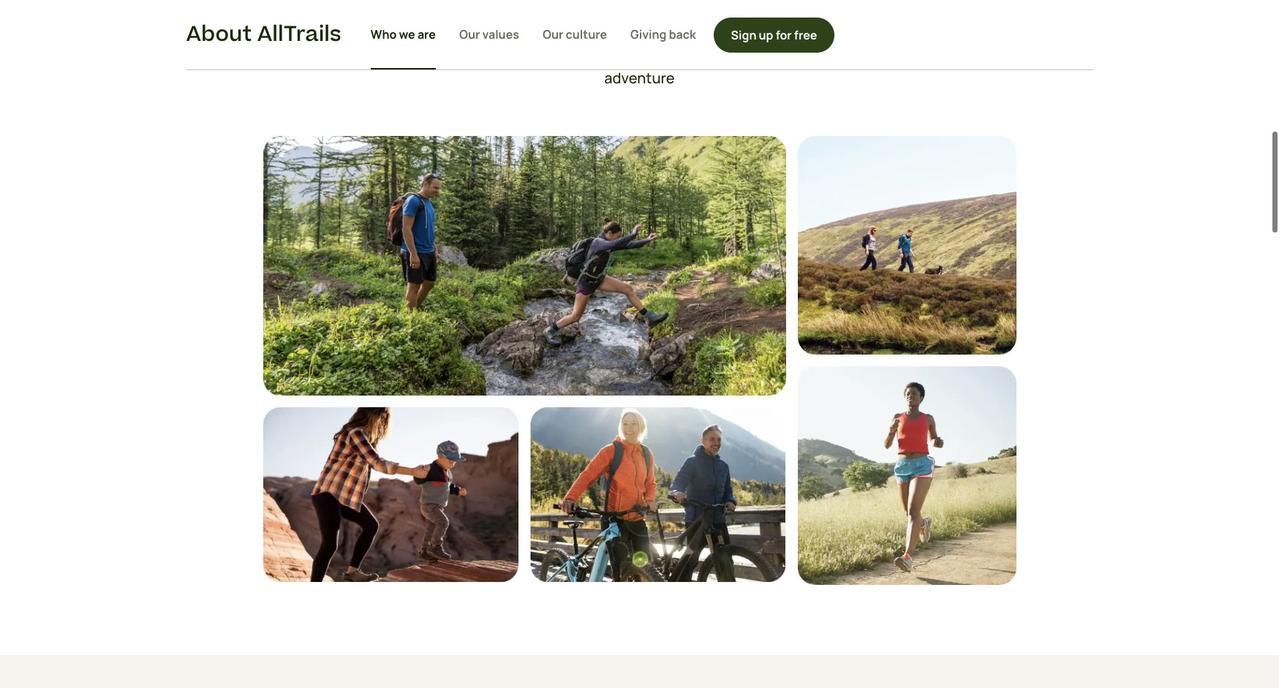 Task type: locate. For each thing, give the bounding box(es) containing it.
to
[[649, 46, 663, 66]]

2 horizontal spatial our
[[543, 26, 564, 42]]

tab list
[[371, 0, 696, 70]]

tab list containing who we are
[[371, 0, 696, 70]]

dialog
[[0, 0, 1280, 689]]

spirit
[[736, 46, 772, 66]]

sign up for free button
[[714, 17, 835, 52]]

0 horizontal spatial our
[[460, 26, 480, 42]]

for
[[776, 27, 792, 43]]

our
[[460, 26, 480, 42], [543, 26, 564, 42], [491, 46, 517, 66]]

the
[[710, 46, 733, 66]]

sign
[[731, 27, 757, 43]]

giving back button
[[631, 0, 696, 70]]

our culture
[[543, 26, 607, 42]]

who we are
[[371, 26, 436, 42]]

our inside button
[[460, 26, 480, 42]]

values
[[483, 26, 520, 42]]

our up the mission
[[543, 26, 564, 42]]

adventure
[[605, 68, 675, 88]]

our down values
[[491, 46, 517, 66]]

our left values
[[460, 26, 480, 42]]

1 horizontal spatial our
[[491, 46, 517, 66]]

is
[[579, 46, 591, 66]]

our inside button
[[543, 26, 564, 42]]

back
[[669, 26, 696, 42]]

who
[[371, 26, 397, 42]]



Task type: vqa. For each thing, say whether or not it's contained in the screenshot.
Dismiss icon
no



Task type: describe. For each thing, give the bounding box(es) containing it.
cookie consent banner dialog
[[18, 619, 1262, 671]]

we
[[399, 26, 415, 42]]

mission
[[520, 46, 576, 66]]

who we are button
[[371, 0, 436, 70]]

about alltrails
[[186, 19, 342, 50]]

up
[[759, 27, 774, 43]]

alltrails
[[257, 19, 342, 50]]

of
[[775, 46, 789, 66]]

are
[[418, 26, 436, 42]]

two adults walking their mountain bikes over a small wooden bridge image
[[531, 408, 786, 582]]

our for our values
[[460, 26, 480, 42]]

simple:
[[593, 46, 646, 66]]

kindle
[[666, 46, 707, 66]]

giving back
[[631, 26, 696, 42]]

free
[[795, 27, 818, 43]]

culture
[[566, 26, 607, 42]]

our mission is simple:
[[491, 46, 646, 66]]

about
[[186, 19, 252, 50]]

our values button
[[460, 0, 520, 70]]

our for our mission is simple:
[[491, 46, 517, 66]]

two hikers jumping over a small creek one at a time in the middle of a forest image
[[263, 136, 786, 396]]

sign up for free
[[731, 27, 818, 43]]

our values
[[460, 26, 520, 42]]

an adult running on a dirt track with a mountainous field in the background image
[[798, 366, 1017, 585]]

our for our culture
[[543, 26, 564, 42]]

our culture button
[[543, 0, 607, 70]]

two adults walking a dog on a leash in a field of rolling hills image
[[798, 136, 1017, 355]]

giving
[[631, 26, 667, 42]]

an adult and a child hiking over a small red rock image
[[263, 408, 519, 582]]

to kindle the spirit of adventure
[[605, 46, 789, 88]]



